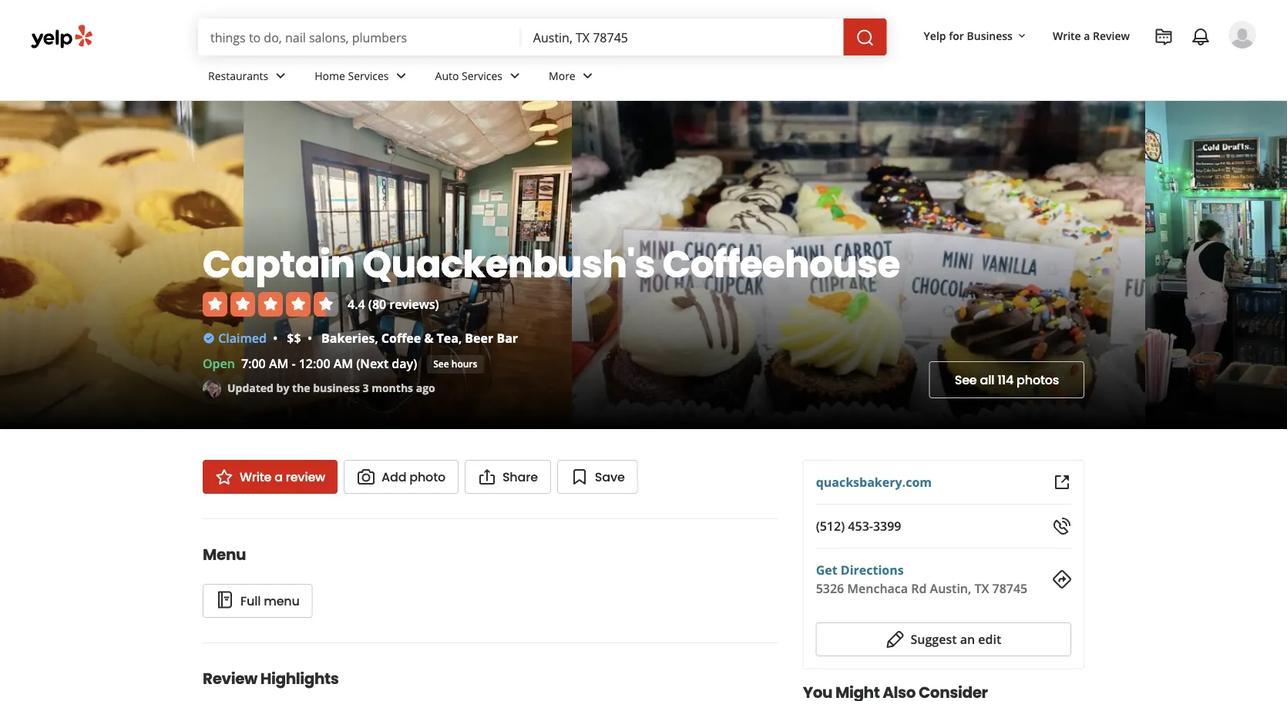Task type: locate. For each thing, give the bounding box(es) containing it.
1 horizontal spatial a
[[1084, 28, 1090, 43]]

services for auto services
[[462, 68, 503, 83]]

(next
[[356, 355, 389, 372]]

open
[[203, 355, 235, 372]]

auto
[[435, 68, 459, 83]]

write right 24 star v2 'image'
[[240, 468, 271, 486]]

a left review
[[275, 468, 283, 486]]

24 directions v2 image
[[1053, 570, 1071, 589]]

24 chevron down v2 image right restaurants
[[271, 67, 290, 85]]

0 vertical spatial see
[[433, 358, 449, 370]]

a
[[1084, 28, 1090, 43], [275, 468, 283, 486]]

0 horizontal spatial 24 chevron down v2 image
[[271, 67, 290, 85]]

share button
[[465, 460, 551, 494]]

services inside auto services link
[[462, 68, 503, 83]]

search image
[[856, 29, 875, 47]]

0 horizontal spatial none field
[[210, 29, 509, 45]]

business categories element
[[196, 55, 1256, 100]]

2 24 chevron down v2 image from the left
[[392, 67, 410, 85]]

quackenbush's
[[363, 238, 655, 290]]

0 vertical spatial write
[[1053, 28, 1081, 43]]

bakeries link
[[321, 330, 375, 346]]

photo
[[410, 468, 445, 486]]

24 chevron down v2 image for auto services
[[506, 67, 524, 85]]

services inside home services link
[[348, 68, 389, 83]]

services right auto
[[462, 68, 503, 83]]

1 horizontal spatial services
[[462, 68, 503, 83]]

2 24 chevron down v2 image from the left
[[579, 67, 597, 85]]

get
[[816, 562, 838, 578]]

0 horizontal spatial write
[[240, 468, 271, 486]]

bar
[[497, 330, 518, 346]]

1 vertical spatial see
[[955, 372, 977, 389]]

24 chevron down v2 image left auto
[[392, 67, 410, 85]]

(512) 453-3399
[[816, 518, 901, 535]]

1 horizontal spatial 24 chevron down v2 image
[[579, 67, 597, 85]]

24 star v2 image
[[215, 468, 234, 486]]

24 chevron down v2 image inside auto services link
[[506, 67, 524, 85]]

24 chevron down v2 image inside more link
[[579, 67, 597, 85]]

1 vertical spatial review
[[203, 668, 257, 690]]

quacksbakery.com link
[[816, 474, 932, 491]]

suggest an edit
[[911, 631, 1001, 648]]

add photo link
[[344, 460, 459, 494]]

1 24 chevron down v2 image from the left
[[506, 67, 524, 85]]

photos
[[1017, 372, 1059, 389]]

0 vertical spatial a
[[1084, 28, 1090, 43]]

tx
[[975, 580, 989, 597]]

1 horizontal spatial none field
[[533, 29, 831, 45]]

None search field
[[198, 18, 890, 55]]

114
[[998, 372, 1014, 389]]

suggest an edit button
[[816, 623, 1071, 657]]

0 horizontal spatial am
[[269, 355, 288, 372]]

(512)
[[816, 518, 845, 535]]

write for write a review
[[1053, 28, 1081, 43]]

0 horizontal spatial a
[[275, 468, 283, 486]]

none field up business categories element
[[533, 29, 831, 45]]

auto services
[[435, 68, 503, 83]]

services
[[348, 68, 389, 83], [462, 68, 503, 83]]

None field
[[210, 29, 509, 45], [533, 29, 831, 45]]

see left the hours
[[433, 358, 449, 370]]

0 horizontal spatial 24 chevron down v2 image
[[506, 67, 524, 85]]

get directions 5326 menchaca rd austin, tx 78745
[[816, 562, 1028, 597]]

24 chevron down v2 image right auto services
[[506, 67, 524, 85]]

yelp for business button
[[918, 22, 1034, 49]]

day)
[[392, 355, 417, 372]]

write for write a review
[[240, 468, 271, 486]]

16 chevron down v2 image
[[1016, 30, 1028, 42]]

all
[[980, 372, 994, 389]]

24 chevron down v2 image
[[271, 67, 290, 85], [392, 67, 410, 85]]

1 horizontal spatial ,
[[459, 330, 462, 346]]

2 services from the left
[[462, 68, 503, 83]]

see inside see hours link
[[433, 358, 449, 370]]

see
[[433, 358, 449, 370], [955, 372, 977, 389]]

more link
[[536, 55, 609, 100]]

3
[[363, 380, 369, 395]]

24 share v2 image
[[478, 468, 496, 486]]

24 chevron down v2 image inside restaurants link
[[271, 67, 290, 85]]

am left -
[[269, 355, 288, 372]]

see all 114 photos link
[[929, 361, 1084, 398]]

a for review
[[275, 468, 283, 486]]

projects image
[[1155, 28, 1173, 46]]

1 horizontal spatial 24 chevron down v2 image
[[392, 67, 410, 85]]

write
[[1053, 28, 1081, 43], [240, 468, 271, 486]]

yelp for business
[[924, 28, 1013, 43]]

write a review
[[240, 468, 325, 486]]

am
[[269, 355, 288, 372], [334, 355, 353, 372]]

review left projects image
[[1093, 28, 1130, 43]]

, left coffee
[[375, 330, 378, 346]]

see hours link
[[426, 355, 484, 374]]

24 chevron down v2 image
[[506, 67, 524, 85], [579, 67, 597, 85]]

1 am from the left
[[269, 355, 288, 372]]

0 vertical spatial review
[[1093, 28, 1130, 43]]

write inside user actions element
[[1053, 28, 1081, 43]]

photo of captain quackenbush's coffeehouse - austin, tx, us. full bar opens at 5:00 image
[[1145, 101, 1287, 429]]

home services
[[315, 68, 389, 83]]

the
[[292, 380, 310, 395]]

photo of captain quackenbush's coffeehouse - austin, tx, us. main coffee seating area image
[[243, 101, 572, 429]]

0 horizontal spatial see
[[433, 358, 449, 370]]

16 claim filled v2 image
[[203, 332, 215, 345]]

business
[[313, 380, 360, 395]]

a right 16 chevron down v2 icon
[[1084, 28, 1090, 43]]

share
[[502, 468, 538, 486]]

5326
[[816, 580, 844, 597]]

1 vertical spatial a
[[275, 468, 283, 486]]

24 chevron down v2 image right more
[[579, 67, 597, 85]]

home services link
[[302, 55, 423, 100]]

services for home services
[[348, 68, 389, 83]]

1 24 chevron down v2 image from the left
[[271, 67, 290, 85]]

am up business
[[334, 355, 353, 372]]

24 chevron down v2 image inside home services link
[[392, 67, 410, 85]]

2 none field from the left
[[533, 29, 831, 45]]

coffeehouse
[[663, 238, 900, 290]]

0 horizontal spatial ,
[[375, 330, 378, 346]]

24 pencil v2 image
[[886, 631, 904, 649]]

4.4 (80 reviews)
[[348, 296, 439, 313]]

write right 16 chevron down v2 icon
[[1053, 28, 1081, 43]]

add photo
[[382, 468, 445, 486]]

write a review link
[[203, 460, 338, 494]]

1 horizontal spatial write
[[1053, 28, 1081, 43]]

bakeries
[[321, 330, 375, 346]]

none field up home services at the top left
[[210, 29, 509, 45]]

12:00
[[299, 355, 330, 372]]

bakeries , coffee & tea , beer bar
[[321, 330, 518, 346]]

none field find
[[210, 29, 509, 45]]

review left highlights
[[203, 668, 257, 690]]

see left all
[[955, 372, 977, 389]]

24 external link v2 image
[[1053, 473, 1071, 492]]

24 chevron down v2 image for home services
[[392, 67, 410, 85]]

1 horizontal spatial am
[[334, 355, 353, 372]]

review
[[286, 468, 325, 486]]

a for review
[[1084, 28, 1090, 43]]

0 horizontal spatial services
[[348, 68, 389, 83]]

review
[[1093, 28, 1130, 43], [203, 668, 257, 690]]

, left beer
[[459, 330, 462, 346]]

1 vertical spatial write
[[240, 468, 271, 486]]

1 horizontal spatial see
[[955, 372, 977, 389]]

business
[[967, 28, 1013, 43]]

1 services from the left
[[348, 68, 389, 83]]

none field the near
[[533, 29, 831, 45]]

more
[[549, 68, 576, 83]]

,
[[375, 330, 378, 346], [459, 330, 462, 346]]

7:00
[[241, 355, 266, 372]]

suggest
[[911, 631, 957, 648]]

1 horizontal spatial review
[[1093, 28, 1130, 43]]

1 none field from the left
[[210, 29, 509, 45]]

auto services link
[[423, 55, 536, 100]]

services right home
[[348, 68, 389, 83]]

updated by the business 3 months ago
[[227, 380, 435, 395]]

hours
[[452, 358, 477, 370]]

2 , from the left
[[459, 330, 462, 346]]

4.4
[[348, 296, 365, 313]]



Task type: vqa. For each thing, say whether or not it's contained in the screenshot.
All you can eat
no



Task type: describe. For each thing, give the bounding box(es) containing it.
captain quackenbush's coffeehouse
[[203, 238, 900, 290]]

2 am from the left
[[334, 355, 353, 372]]

reviews)
[[389, 296, 439, 313]]

beer
[[465, 330, 494, 346]]

24 chevron down v2 image for restaurants
[[271, 67, 290, 85]]

4.4 star rating image
[[203, 292, 338, 317]]

write a review
[[1053, 28, 1130, 43]]

-
[[292, 355, 296, 372]]

by
[[276, 380, 289, 395]]

24 save outline v2 image
[[570, 468, 589, 486]]

full
[[240, 592, 261, 610]]

for
[[949, 28, 964, 43]]

(80
[[368, 296, 386, 313]]

full menu link
[[203, 584, 313, 618]]

beer bar link
[[465, 330, 518, 346]]

photo of captain quackenbush's coffeehouse - austin, tx, us. captain quackenbush's coffee house ~ south austin image
[[572, 101, 1145, 429]]

menu
[[264, 592, 300, 610]]

restaurants
[[208, 68, 268, 83]]

see for see all 114 photos
[[955, 372, 977, 389]]

menu element
[[178, 519, 778, 618]]

user actions element
[[912, 19, 1278, 114]]

notifications image
[[1192, 28, 1210, 46]]

get directions link
[[816, 562, 904, 578]]

captain
[[203, 238, 355, 290]]

save button
[[557, 460, 638, 494]]

review inside user actions element
[[1093, 28, 1130, 43]]

austin,
[[930, 580, 971, 597]]

24 chevron down v2 image for more
[[579, 67, 597, 85]]

coffee
[[381, 330, 421, 346]]

home
[[315, 68, 345, 83]]

3399
[[873, 518, 901, 535]]

photo of captain quackenbush's coffeehouse - austin, tx, us. captain quackenbush's coffee house image
[[0, 101, 243, 429]]

menchaca
[[847, 580, 908, 597]]

add
[[382, 468, 406, 486]]

24 camera v2 image
[[357, 468, 375, 486]]

tea
[[437, 330, 459, 346]]

an
[[960, 631, 975, 648]]

save
[[595, 468, 625, 486]]

rd
[[911, 580, 927, 597]]

453-
[[848, 518, 873, 535]]

write a review link
[[1047, 22, 1136, 49]]

quacksbakery.com
[[816, 474, 932, 491]]

24 menu v2 image
[[216, 591, 234, 609]]

yelp
[[924, 28, 946, 43]]

full menu
[[240, 592, 300, 610]]

Near text field
[[533, 29, 831, 45]]

ruby a. image
[[1229, 21, 1256, 49]]

restaurants link
[[196, 55, 302, 100]]

$$
[[287, 330, 301, 346]]

edit
[[978, 631, 1001, 648]]

months
[[372, 380, 413, 395]]

review highlights
[[203, 668, 339, 690]]

see for see hours
[[433, 358, 449, 370]]

directions
[[841, 562, 904, 578]]

see all 114 photos
[[955, 372, 1059, 389]]

updated
[[227, 380, 274, 395]]

24 phone v2 image
[[1053, 517, 1071, 536]]

see hours
[[433, 358, 477, 370]]

0 horizontal spatial review
[[203, 668, 257, 690]]

&
[[424, 330, 433, 346]]

ago
[[416, 380, 435, 395]]

highlights
[[260, 668, 339, 690]]

78745
[[992, 580, 1028, 597]]

Find text field
[[210, 29, 509, 45]]

menu
[[203, 544, 246, 566]]

open 7:00 am - 12:00 am (next day)
[[203, 355, 417, 372]]

claimed
[[218, 330, 267, 346]]

(80 reviews) link
[[368, 296, 439, 313]]

coffee & tea link
[[381, 330, 459, 346]]

1 , from the left
[[375, 330, 378, 346]]



